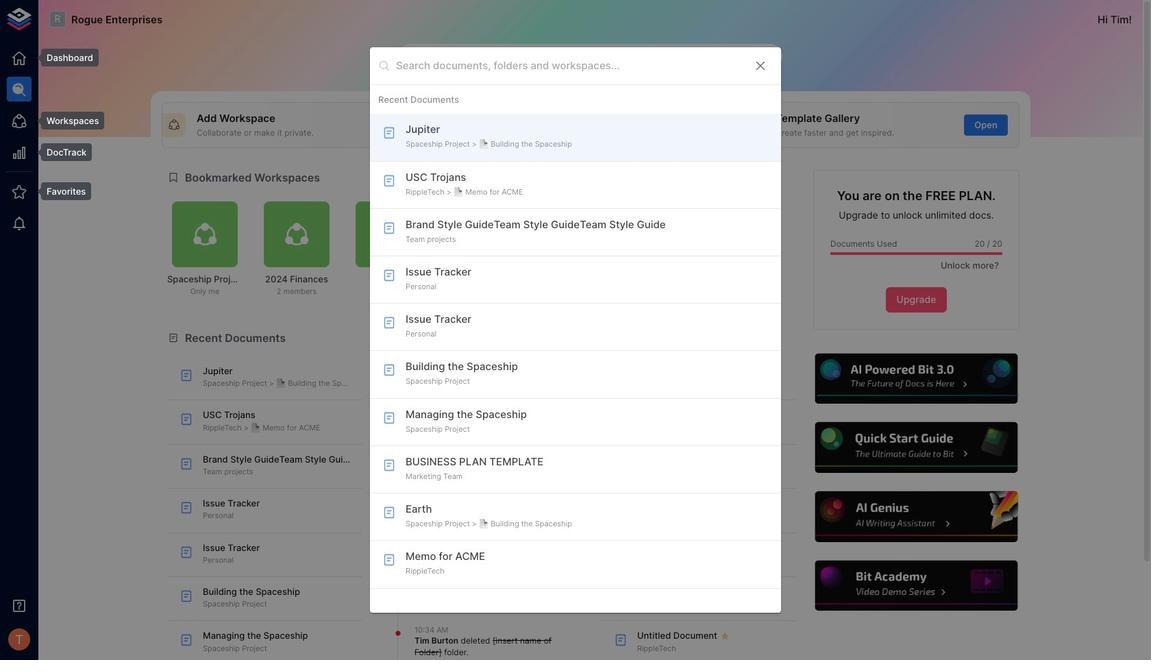 Task type: locate. For each thing, give the bounding box(es) containing it.
2 help image from the top
[[814, 421, 1020, 475]]

tooltip
[[32, 49, 99, 67], [32, 112, 105, 130], [32, 143, 92, 161], [32, 182, 91, 200]]

3 help image from the top
[[814, 490, 1020, 544]]

Search documents, folders and workspaces... text field
[[396, 55, 743, 76]]

dialog
[[370, 47, 782, 613]]

3 tooltip from the top
[[32, 143, 92, 161]]

2 tooltip from the top
[[32, 112, 105, 130]]

1 help image from the top
[[814, 352, 1020, 406]]

help image
[[814, 352, 1020, 406], [814, 421, 1020, 475], [814, 490, 1020, 544], [814, 559, 1020, 613]]



Task type: describe. For each thing, give the bounding box(es) containing it.
1 tooltip from the top
[[32, 49, 99, 67]]

4 tooltip from the top
[[32, 182, 91, 200]]

4 help image from the top
[[814, 559, 1020, 613]]



